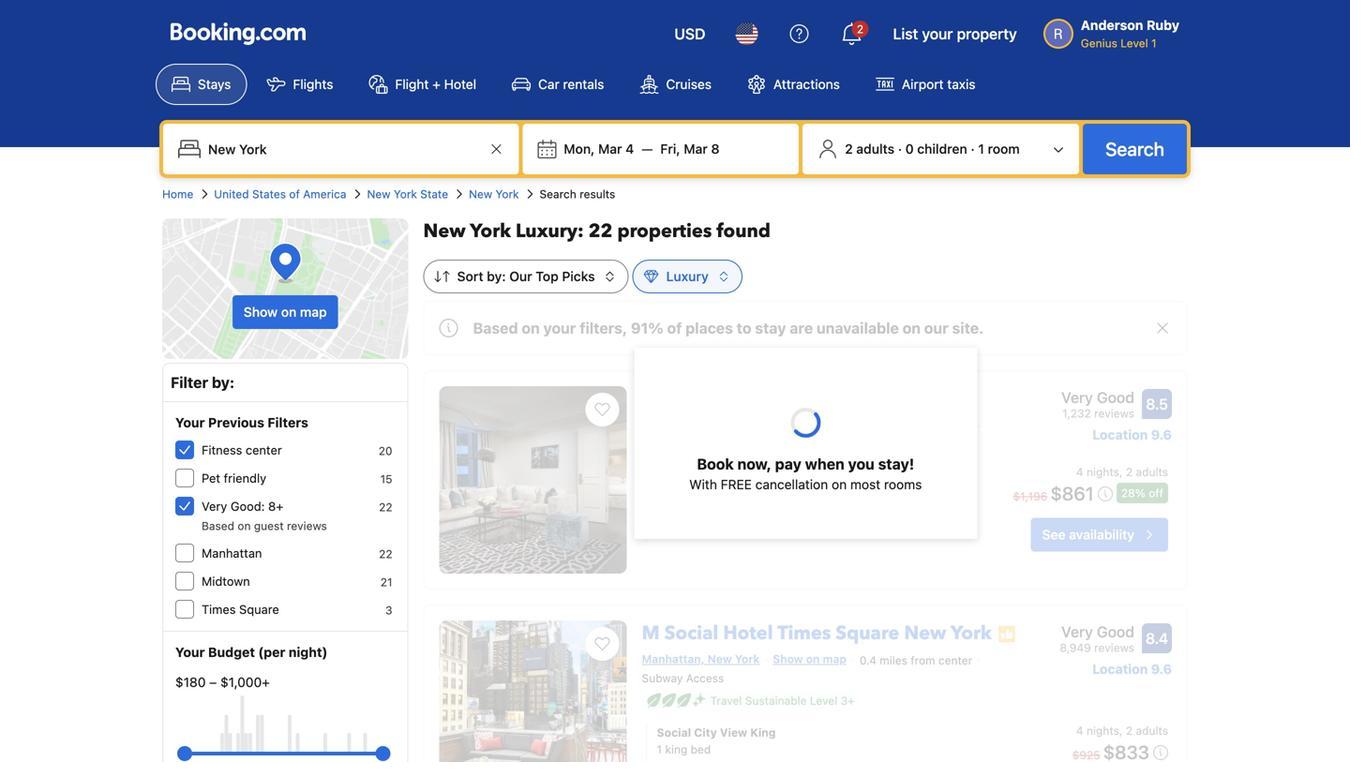 Task type: vqa. For each thing, say whether or not it's contained in the screenshot.
bottommost your
yes



Task type: describe. For each thing, give the bounding box(es) containing it.
manhattan, new york
[[642, 653, 760, 666]]

mon, mar 4 — fri, mar 8
[[564, 141, 720, 157]]

filter
[[171, 374, 208, 392]]

$180
[[175, 675, 206, 690]]

previous
[[208, 415, 264, 431]]

executive king room
[[657, 468, 775, 481]]

show on map for show on map button
[[244, 304, 327, 320]]

location for 8.4
[[1093, 662, 1148, 677]]

reviews for 8.5
[[1095, 407, 1135, 420]]

hotel inside 'link'
[[771, 386, 821, 412]]

car rentals
[[538, 76, 604, 92]]

based on guest reviews
[[202, 520, 327, 533]]

travel sustainable level 3+
[[711, 695, 855, 708]]

1 vertical spatial reviews
[[287, 520, 327, 533]]

night)
[[289, 645, 328, 660]]

results
[[580, 188, 616, 201]]

2 vertical spatial adults
[[1136, 725, 1169, 738]]

search results
[[540, 188, 616, 201]]

new york state link
[[367, 186, 448, 203]]

0 horizontal spatial times
[[202, 603, 236, 617]]

your for your budget (per night)
[[175, 645, 205, 660]]

sort
[[457, 269, 484, 284]]

budget
[[208, 645, 255, 660]]

pay
[[775, 455, 802, 473]]

cruises
[[666, 76, 712, 92]]

good:
[[231, 499, 265, 514]]

new for new york luxury: 22 properties found
[[424, 219, 466, 244]]

your previous filters
[[175, 415, 308, 431]]

show on map for show on map link
[[773, 418, 847, 431]]

1 4 nights , 2 adults from the top
[[1077, 466, 1169, 479]]

1 bed from the top
[[691, 485, 711, 498]]

very for 8.4
[[1062, 623, 1094, 641]]

1 · from the left
[[898, 141, 902, 157]]

travel
[[711, 695, 742, 708]]

new york state
[[367, 188, 448, 201]]

attractions
[[774, 76, 840, 92]]

search button
[[1083, 124, 1187, 174]]

2 nights from the top
[[1087, 725, 1120, 738]]

map for show on map link
[[823, 418, 847, 431]]

8,949
[[1060, 642, 1092, 655]]

york for new york
[[496, 188, 519, 201]]

level inside the anderson ruby genius level 1
[[1121, 37, 1149, 50]]

rentals
[[563, 76, 604, 92]]

2 adults · 0 children · 1 room button
[[811, 131, 1072, 167]]

bed inside the social city view king 1 king bed
[[691, 743, 711, 757]]

1,232
[[1063, 407, 1092, 420]]

hotel for social
[[723, 621, 773, 647]]

our
[[510, 269, 532, 284]]

home
[[162, 188, 193, 201]]

show on map link
[[642, 418, 847, 431]]

location 9.6 for 8.5
[[1093, 427, 1172, 443]]

flights
[[293, 76, 333, 92]]

flight + hotel
[[395, 76, 477, 92]]

2 , from the top
[[1120, 725, 1123, 738]]

york for new york state
[[394, 188, 417, 201]]

king inside the social city view king 1 king bed
[[665, 743, 688, 757]]

reviews for 8.4
[[1095, 642, 1135, 655]]

on inside "book now, pay when you stay! with free cancellation on most rooms"
[[832, 477, 847, 492]]

new for new york
[[469, 188, 493, 201]]

$180 – $1,000+
[[175, 675, 270, 690]]

stay!
[[878, 455, 915, 473]]

places
[[686, 319, 733, 337]]

location 9.6 for 8.4
[[1093, 662, 1172, 677]]

room
[[988, 141, 1020, 157]]

book now, pay when you stay! with free cancellation on most rooms
[[690, 455, 922, 492]]

executive
[[657, 468, 712, 481]]

book
[[697, 455, 734, 473]]

view
[[720, 727, 748, 740]]

by: for filter
[[212, 374, 235, 392]]

anderson
[[1081, 17, 1144, 33]]

2 vertical spatial 4
[[1077, 725, 1084, 738]]

new york link
[[469, 186, 519, 203]]

social city view king link
[[657, 725, 974, 742]]

search results updated. new york luxury: 22 properties found. applied filters: very good: 8+, less than 1/2 mile. element
[[424, 219, 1188, 245]]

9.6 for 8.5
[[1152, 427, 1172, 443]]

sort by: our top picks
[[457, 269, 595, 284]]

new york
[[469, 188, 519, 201]]

united
[[214, 188, 249, 201]]

mon,
[[564, 141, 595, 157]]

booking.com image
[[171, 23, 306, 45]]

times square
[[202, 603, 279, 617]]

1 king bed
[[657, 485, 711, 498]]

21
[[381, 576, 393, 589]]

cancellation
[[756, 477, 828, 492]]

m social hotel times square new york link
[[642, 613, 992, 647]]

list your property
[[893, 25, 1017, 43]]

luxury
[[666, 269, 709, 284]]

0 horizontal spatial king
[[715, 468, 740, 481]]

picks
[[562, 269, 595, 284]]

map for show on map button
[[300, 304, 327, 320]]

2 mar from the left
[[684, 141, 708, 157]]

luxury:
[[516, 219, 584, 244]]

1 king from the top
[[665, 485, 688, 498]]

2 vertical spatial show
[[773, 653, 803, 666]]

22 for manhattan
[[379, 548, 393, 561]]

show on map button
[[232, 295, 338, 329]]

very for 8.5
[[1062, 389, 1094, 407]]

state
[[420, 188, 448, 201]]

8.5
[[1146, 395, 1169, 413]]

1 , from the top
[[1120, 466, 1123, 479]]

pet friendly
[[202, 471, 267, 485]]

0 vertical spatial square
[[239, 603, 279, 617]]

stays link
[[156, 64, 247, 105]]

—
[[642, 141, 653, 157]]

adults inside 2 adults · 0 children · 1 room 'dropdown button'
[[857, 141, 895, 157]]

unavailable
[[817, 319, 899, 337]]

8+
[[268, 499, 284, 514]]

2 vertical spatial show on map
[[773, 653, 847, 666]]

airport taxis link
[[860, 64, 992, 105]]

scored 8.5 element
[[1142, 389, 1172, 419]]

hotel for +
[[444, 76, 477, 92]]

0 vertical spatial 4
[[626, 141, 634, 157]]

based for based on guest reviews
[[202, 520, 234, 533]]

0 horizontal spatial of
[[289, 188, 300, 201]]

stays
[[198, 76, 231, 92]]

very good 8,949 reviews
[[1060, 623, 1135, 655]]

free
[[721, 477, 752, 492]]

scored 8.4 element
[[1142, 624, 1172, 654]]

car
[[538, 76, 560, 92]]

filters,
[[580, 319, 628, 337]]

15
[[380, 473, 393, 486]]



Task type: locate. For each thing, give the bounding box(es) containing it.
king down executive
[[665, 485, 688, 498]]

filter by:
[[171, 374, 235, 392]]

2 vertical spatial 22
[[379, 548, 393, 561]]

0 vertical spatial based
[[473, 319, 518, 337]]

very up 8,949
[[1062, 623, 1094, 641]]

your budget (per night)
[[175, 645, 328, 660]]

manhattan
[[202, 546, 262, 560]]

2 vertical spatial hotel
[[723, 621, 773, 647]]

social inside the social city view king 1 king bed
[[657, 727, 691, 740]]

adults down scored 8.4 element
[[1136, 725, 1169, 738]]

location 9.6
[[1093, 427, 1172, 443], [1093, 662, 1172, 677]]

social up manhattan, new york
[[665, 621, 719, 647]]

square up 3+
[[836, 621, 900, 647]]

2 inside 'dropdown button'
[[845, 141, 853, 157]]

0 vertical spatial level
[[1121, 37, 1149, 50]]

1 vertical spatial of
[[667, 319, 682, 337]]

0 horizontal spatial level
[[810, 695, 838, 708]]

bed down 'city'
[[691, 743, 711, 757]]

hotel up show on map link
[[771, 386, 821, 412]]

level
[[1121, 37, 1149, 50], [810, 695, 838, 708]]

1 vertical spatial location 9.6
[[1093, 662, 1172, 677]]

flights link
[[251, 64, 349, 105]]

book now, pay when you stay! alert
[[634, 363, 978, 539]]

new
[[367, 188, 391, 201], [469, 188, 493, 201], [424, 219, 466, 244], [904, 621, 947, 647], [708, 653, 732, 666]]

show on map inside button
[[244, 304, 327, 320]]

location
[[1093, 427, 1148, 443], [1093, 662, 1148, 677]]

0 horizontal spatial by:
[[212, 374, 235, 392]]

adults left 0
[[857, 141, 895, 157]]

king inside the social city view king 1 king bed
[[751, 727, 776, 740]]

on inside button
[[281, 304, 297, 320]]

1 vertical spatial bed
[[691, 743, 711, 757]]

· left 0
[[898, 141, 902, 157]]

91%
[[631, 319, 664, 337]]

1 location from the top
[[1093, 427, 1148, 443]]

york for new york luxury: 22 properties found
[[470, 219, 511, 244]]

your for your previous filters
[[175, 415, 205, 431]]

king down manhattan,
[[665, 743, 688, 757]]

social
[[665, 621, 719, 647], [657, 727, 691, 740]]

2 good from the top
[[1097, 623, 1135, 641]]

very good element left scored 8.4 element
[[1060, 621, 1135, 643]]

0 vertical spatial social
[[665, 621, 719, 647]]

good left scored 8.5 element
[[1097, 389, 1135, 407]]

good inside very good 8,949 reviews
[[1097, 623, 1135, 641]]

2 9.6 from the top
[[1152, 662, 1172, 677]]

0 vertical spatial adults
[[857, 141, 895, 157]]

hotel right +
[[444, 76, 477, 92]]

1 horizontal spatial of
[[667, 319, 682, 337]]

1 vertical spatial hotel
[[771, 386, 821, 412]]

m social hotel times square new york image
[[439, 621, 627, 763]]

1 vertical spatial 4 nights , 2 adults
[[1077, 725, 1169, 738]]

1 down executive
[[657, 485, 662, 498]]

home link
[[162, 186, 193, 203]]

list your property link
[[882, 11, 1029, 56]]

m social hotel times square new york
[[642, 621, 992, 647]]

search inside button
[[1106, 138, 1165, 160]]

Where are you going? field
[[201, 132, 485, 166]]

taxis
[[948, 76, 976, 92]]

times down midtown
[[202, 603, 236, 617]]

properties
[[618, 219, 712, 244]]

2 bed from the top
[[691, 743, 711, 757]]

0 vertical spatial of
[[289, 188, 300, 201]]

2 vertical spatial map
[[823, 653, 847, 666]]

4 down 8,949
[[1077, 725, 1084, 738]]

reviews right 1,232
[[1095, 407, 1135, 420]]

based down the our
[[473, 319, 518, 337]]

1 vertical spatial show
[[773, 418, 803, 431]]

2 adults · 0 children · 1 room
[[845, 141, 1020, 157]]

0 vertical spatial very good element
[[1062, 386, 1135, 409]]

1 horizontal spatial search
[[1106, 138, 1165, 160]]

very good element for 8.4
[[1060, 621, 1135, 643]]

united states of america link
[[214, 186, 347, 203]]

1
[[1152, 37, 1157, 50], [979, 141, 985, 157], [657, 485, 662, 498], [657, 743, 662, 757]]

fitness center
[[202, 443, 282, 457]]

1 vertical spatial map
[[823, 418, 847, 431]]

property
[[957, 25, 1017, 43]]

level left 3+
[[810, 695, 838, 708]]

good for 8.4
[[1097, 623, 1135, 641]]

1 vertical spatial your
[[175, 645, 205, 660]]

adults down scored 8.5 element
[[1136, 466, 1169, 479]]

1 horizontal spatial square
[[836, 621, 900, 647]]

0 vertical spatial very
[[1062, 389, 1094, 407]]

stay
[[755, 319, 786, 337]]

20
[[379, 445, 393, 458]]

center
[[246, 443, 282, 457]]

1 vertical spatial 22
[[379, 501, 393, 514]]

social city view king 1 king bed
[[657, 727, 776, 757]]

3+
[[841, 695, 855, 708]]

1 vertical spatial good
[[1097, 623, 1135, 641]]

1 inside 2 adults · 0 children · 1 room 'dropdown button'
[[979, 141, 985, 157]]

1 vertical spatial by:
[[212, 374, 235, 392]]

sustainable
[[745, 695, 807, 708]]

your right list
[[922, 25, 953, 43]]

very up 1,232
[[1062, 389, 1094, 407]]

0 vertical spatial bed
[[691, 485, 711, 498]]

very
[[1062, 389, 1094, 407], [202, 499, 227, 514], [1062, 623, 1094, 641]]

location for 8.5
[[1093, 427, 1148, 443]]

square up your budget (per night)
[[239, 603, 279, 617]]

reviews right 8,949
[[1095, 642, 1135, 655]]

0 vertical spatial nights
[[1087, 466, 1120, 479]]

4 left — on the top
[[626, 141, 634, 157]]

0 vertical spatial by:
[[487, 269, 506, 284]]

very good element left scored 8.5 element
[[1062, 386, 1135, 409]]

2 your from the top
[[175, 645, 205, 660]]

friendly
[[224, 471, 267, 485]]

new for new york state
[[367, 188, 391, 201]]

1 horizontal spatial times
[[778, 621, 831, 647]]

0 vertical spatial show on map
[[244, 304, 327, 320]]

based up manhattan
[[202, 520, 234, 533]]

0 vertical spatial 9.6
[[1152, 427, 1172, 443]]

1 horizontal spatial by:
[[487, 269, 506, 284]]

by: right filter
[[212, 374, 235, 392]]

· right children
[[971, 141, 975, 157]]

4 down 1,232
[[1077, 466, 1084, 479]]

good for 8.5
[[1097, 389, 1135, 407]]

1 your from the top
[[175, 415, 205, 431]]

car rentals link
[[496, 64, 620, 105]]

1 left room
[[979, 141, 985, 157]]

king
[[665, 485, 688, 498], [665, 743, 688, 757]]

0 horizontal spatial mar
[[598, 141, 622, 157]]

your
[[175, 415, 205, 431], [175, 645, 205, 660]]

0 vertical spatial ,
[[1120, 466, 1123, 479]]

see availability link
[[1031, 518, 1169, 552]]

york
[[394, 188, 417, 201], [496, 188, 519, 201], [470, 219, 511, 244], [951, 621, 992, 647], [735, 653, 760, 666]]

0 horizontal spatial ·
[[898, 141, 902, 157]]

1 vertical spatial adults
[[1136, 466, 1169, 479]]

show for show on map link
[[773, 418, 803, 431]]

very inside very good 1,232 reviews
[[1062, 389, 1094, 407]]

0 vertical spatial show
[[244, 304, 278, 320]]

of right 91%
[[667, 319, 682, 337]]

very good 1,232 reviews
[[1062, 389, 1135, 420]]

0 vertical spatial location 9.6
[[1093, 427, 1172, 443]]

1 vertical spatial square
[[836, 621, 900, 647]]

search for search
[[1106, 138, 1165, 160]]

1 good from the top
[[1097, 389, 1135, 407]]

0 vertical spatial times
[[202, 603, 236, 617]]

1 vertical spatial social
[[657, 727, 691, 740]]

map inside button
[[300, 304, 327, 320]]

22 down the results
[[589, 219, 613, 244]]

guest
[[254, 520, 284, 533]]

are
[[790, 319, 813, 337]]

1 horizontal spatial level
[[1121, 37, 1149, 50]]

fri,
[[661, 141, 681, 157]]

1 horizontal spatial mar
[[684, 141, 708, 157]]

room
[[743, 468, 775, 481]]

0 horizontal spatial your
[[544, 319, 576, 337]]

most
[[851, 477, 881, 492]]

22 up 21
[[379, 548, 393, 561]]

0 horizontal spatial search
[[540, 188, 577, 201]]

0 vertical spatial your
[[175, 415, 205, 431]]

michelangelo hotel image
[[439, 386, 627, 574]]

1 horizontal spatial king
[[751, 727, 776, 740]]

1 vertical spatial location
[[1093, 662, 1148, 677]]

search for search results
[[540, 188, 577, 201]]

22 inside search results updated. new york luxury: 22 properties found. applied filters: very good: 8+, less than 1/2 mile. 'element'
[[589, 219, 613, 244]]

michelangelo hotel
[[642, 386, 821, 412]]

1 vertical spatial king
[[751, 727, 776, 740]]

reviews inside very good 1,232 reviews
[[1095, 407, 1135, 420]]

1 location 9.6 from the top
[[1093, 427, 1172, 443]]

0 horizontal spatial square
[[239, 603, 279, 617]]

mar right mon,
[[598, 141, 622, 157]]

1 vertical spatial king
[[665, 743, 688, 757]]

times
[[202, 603, 236, 617], [778, 621, 831, 647]]

pet
[[202, 471, 220, 485]]

good inside very good 1,232 reviews
[[1097, 389, 1135, 407]]

2 4 nights , 2 adults from the top
[[1077, 725, 1169, 738]]

1 vertical spatial ,
[[1120, 725, 1123, 738]]

based on your filters, 91% of places to stay are unavailable on our site.
[[473, 319, 984, 337]]

of right states
[[289, 188, 300, 201]]

midtown
[[202, 574, 250, 589]]

hotel up manhattan, new york
[[723, 621, 773, 647]]

2 inside dropdown button
[[857, 23, 864, 36]]

1 down ruby at the top right of page
[[1152, 37, 1157, 50]]

show inside button
[[244, 304, 278, 320]]

0 vertical spatial 22
[[589, 219, 613, 244]]

group
[[185, 739, 383, 763]]

9.6 down 8.4 on the bottom
[[1152, 662, 1172, 677]]

good
[[1097, 389, 1135, 407], [1097, 623, 1135, 641]]

0 vertical spatial location
[[1093, 427, 1148, 443]]

cruises link
[[624, 64, 728, 105]]

22 for very good: 8+
[[379, 501, 393, 514]]

based for based on your filters, 91% of places to stay are unavailable on our site.
[[473, 319, 518, 337]]

our
[[925, 319, 949, 337]]

$1,000+
[[220, 675, 270, 690]]

2 · from the left
[[971, 141, 975, 157]]

your left filters,
[[544, 319, 576, 337]]

22 down 15
[[379, 501, 393, 514]]

site.
[[953, 319, 984, 337]]

1 vertical spatial show on map
[[773, 418, 847, 431]]

of
[[289, 188, 300, 201], [667, 319, 682, 337]]

your account menu anderson ruby genius level 1 element
[[1044, 8, 1187, 52]]

9.6 for 8.4
[[1152, 662, 1172, 677]]

2 vertical spatial reviews
[[1095, 642, 1135, 655]]

adults
[[857, 141, 895, 157], [1136, 466, 1169, 479], [1136, 725, 1169, 738]]

very good element
[[1062, 386, 1135, 409], [1060, 621, 1135, 643]]

times inside m social hotel times square new york link
[[778, 621, 831, 647]]

1 vertical spatial 4
[[1077, 466, 1084, 479]]

1 horizontal spatial ·
[[971, 141, 975, 157]]

0 vertical spatial king
[[715, 468, 740, 481]]

m
[[642, 621, 660, 647]]

children
[[918, 141, 968, 157]]

1 inside the anderson ruby genius level 1
[[1152, 37, 1157, 50]]

reviews inside very good 8,949 reviews
[[1095, 642, 1135, 655]]

9.6 down 8.5
[[1152, 427, 1172, 443]]

0
[[906, 141, 914, 157]]

airport
[[902, 76, 944, 92]]

mar left the 8
[[684, 141, 708, 157]]

1 inside the social city view king 1 king bed
[[657, 743, 662, 757]]

fitness
[[202, 443, 242, 457]]

0 vertical spatial 4 nights , 2 adults
[[1077, 466, 1169, 479]]

0 vertical spatial hotel
[[444, 76, 477, 92]]

1 vertical spatial nights
[[1087, 725, 1120, 738]]

ruby
[[1147, 17, 1180, 33]]

nights up availability
[[1087, 466, 1120, 479]]

very down pet
[[202, 499, 227, 514]]

by: for sort
[[487, 269, 506, 284]]

1 horizontal spatial your
[[922, 25, 953, 43]]

your up $180
[[175, 645, 205, 660]]

times up the travel sustainable level 3+
[[778, 621, 831, 647]]

1 vertical spatial based
[[202, 520, 234, 533]]

0 vertical spatial good
[[1097, 389, 1135, 407]]

1 vertical spatial search
[[540, 188, 577, 201]]

2
[[857, 23, 864, 36], [845, 141, 853, 157], [1126, 466, 1133, 479], [1126, 725, 1133, 738]]

show for show on map button
[[244, 304, 278, 320]]

0 vertical spatial search
[[1106, 138, 1165, 160]]

new york luxury: 22 properties found
[[424, 219, 771, 244]]

location 9.6 down 8.4 on the bottom
[[1093, 662, 1172, 677]]

1 vertical spatial times
[[778, 621, 831, 647]]

2 location 9.6 from the top
[[1093, 662, 1172, 677]]

1 mar from the left
[[598, 141, 622, 157]]

flight
[[395, 76, 429, 92]]

very good: 8+
[[202, 499, 284, 514]]

1 nights from the top
[[1087, 466, 1120, 479]]

2 location from the top
[[1093, 662, 1148, 677]]

found
[[717, 219, 771, 244]]

2 button
[[830, 11, 875, 56]]

1 vertical spatial very
[[202, 499, 227, 514]]

0 vertical spatial king
[[665, 485, 688, 498]]

reviews right guest on the left bottom
[[287, 520, 327, 533]]

bed
[[691, 485, 711, 498], [691, 743, 711, 757]]

1 down manhattan,
[[657, 743, 662, 757]]

good left scored 8.4 element
[[1097, 623, 1135, 641]]

location down very good 8,949 reviews
[[1093, 662, 1148, 677]]

york inside 'element'
[[470, 219, 511, 244]]

very inside very good 8,949 reviews
[[1062, 623, 1094, 641]]

usd
[[675, 25, 706, 43]]

8.4
[[1146, 630, 1169, 648]]

very good element for 8.5
[[1062, 386, 1135, 409]]

1 vertical spatial level
[[810, 695, 838, 708]]

1 vertical spatial 9.6
[[1152, 662, 1172, 677]]

1 vertical spatial your
[[544, 319, 576, 337]]

social left 'city'
[[657, 727, 691, 740]]

michelangelo
[[642, 386, 766, 412]]

by:
[[487, 269, 506, 284], [212, 374, 235, 392]]

location 9.6 down 8.5
[[1093, 427, 1172, 443]]

your down filter
[[175, 415, 205, 431]]

1 horizontal spatial based
[[473, 319, 518, 337]]

by: left the our
[[487, 269, 506, 284]]

manhattan,
[[642, 653, 705, 666]]

2 king from the top
[[665, 743, 688, 757]]

new inside 'element'
[[424, 219, 466, 244]]

0 horizontal spatial based
[[202, 520, 234, 533]]

(per
[[258, 645, 285, 660]]

0 vertical spatial reviews
[[1095, 407, 1135, 420]]

nights down 8,949
[[1087, 725, 1120, 738]]

bed down executive king room
[[691, 485, 711, 498]]

1 9.6 from the top
[[1152, 427, 1172, 443]]

0 vertical spatial your
[[922, 25, 953, 43]]

2 vertical spatial very
[[1062, 623, 1094, 641]]

1 vertical spatial very good element
[[1060, 621, 1135, 643]]

level down anderson
[[1121, 37, 1149, 50]]

location down very good 1,232 reviews
[[1093, 427, 1148, 443]]

0 vertical spatial map
[[300, 304, 327, 320]]

filters
[[268, 415, 308, 431]]



